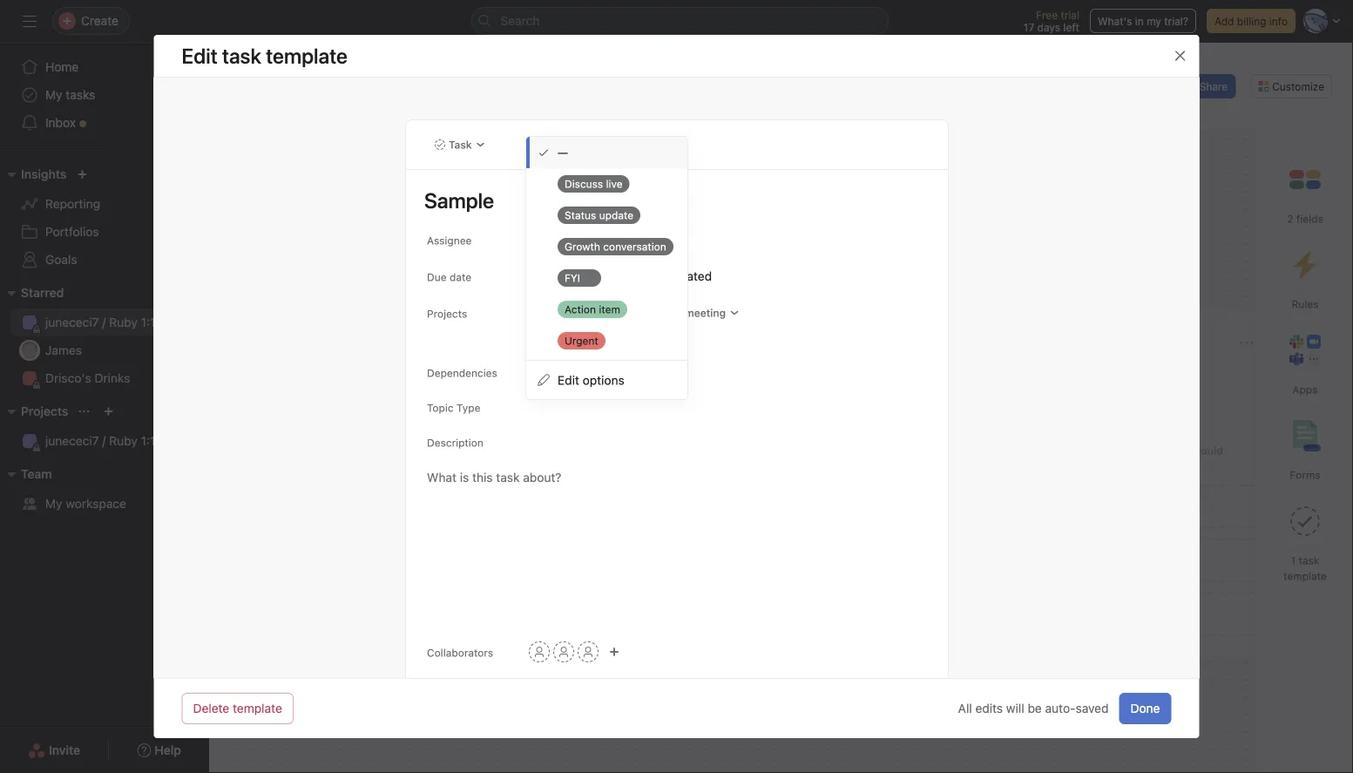 Task type: describe. For each thing, give the bounding box(es) containing it.
drisco's drinks link
[[10, 364, 199, 392]]

my workspace link
[[10, 490, 199, 518]]

saved
[[1076, 701, 1109, 716]]

due
[[427, 271, 446, 283]]

messages link
[[825, 107, 897, 126]]

junececi7 / ruby 1:1 for 1st junececi7 / ruby 1:1 link
[[45, 315, 155, 329]]

projects
[[565, 335, 606, 347]]

close image
[[1174, 49, 1188, 63]]

free trial 17 days left
[[1024, 9, 1080, 33]]

1 task template
[[1284, 554, 1327, 582]]

hide sidebar image
[[23, 14, 37, 28]]

keep
[[480, 451, 511, 468]]

share button
[[1178, 74, 1236, 98]]

is
[[656, 269, 666, 283]]

ruby for 1st junececi7 / ruby 1:1 link
[[109, 315, 138, 329]]

ruby for junececi7 / ruby 1:1 link in the projects element
[[109, 434, 138, 448]]

drisco's drinks
[[45, 371, 130, 385]]

share
[[1200, 80, 1228, 92]]

in inside start building your workflow in two minutes automate your team's process and keep work flowing.
[[366, 410, 387, 443]]

delete template
[[193, 701, 282, 716]]

created
[[669, 269, 712, 283]]

apps
[[1293, 384, 1318, 396]]

my tasks
[[45, 88, 95, 102]]

home link
[[10, 53, 199, 81]]

1 junececi7 / ruby 1:1 link from the top
[[10, 309, 199, 336]]

next meeting
[[658, 307, 726, 319]]

type
[[456, 402, 480, 414]]

conversation
[[603, 241, 667, 253]]

add for add dependencies
[[529, 366, 549, 378]]

board link
[[378, 107, 426, 126]]

date
[[449, 271, 471, 283]]

add or remove collaborators image
[[609, 647, 619, 657]]

7 days after task is created
[[560, 269, 712, 283]]

1:1 inside starred element
[[141, 315, 155, 329]]

trial?
[[1165, 15, 1189, 27]]

edit options link
[[526, 364, 688, 396]]

options
[[583, 373, 625, 387]]

projects element
[[0, 396, 209, 458]]

what
[[1162, 445, 1187, 457]]

inbox link
[[10, 109, 199, 137]]

dependencies
[[552, 366, 622, 378]]

start building your workflow in two minutes automate your team's process and keep work flowing.
[[251, 375, 539, 485]]

move
[[1054, 445, 1081, 457]]

meeting
[[685, 307, 726, 319]]

action item
[[565, 303, 620, 316]]

inbox
[[45, 115, 76, 130]]

remove image
[[689, 233, 703, 247]]

days inside "free trial 17 days left"
[[1038, 21, 1061, 33]]

— option
[[526, 137, 688, 168]]

drisco's
[[45, 371, 91, 385]]

7
[[560, 269, 567, 283]]

task inside "7 days after task is created" dropdown button
[[629, 269, 653, 283]]

task template
[[222, 44, 348, 68]]

calendar
[[545, 109, 597, 124]]

start
[[251, 375, 309, 408]]

left
[[1064, 21, 1080, 33]]

when tasks move to this section, what should happen automatically?
[[993, 445, 1223, 472]]

billing
[[1238, 15, 1267, 27]]

starred button
[[0, 282, 64, 303]]

workflow
[[251, 410, 360, 443]]

due date
[[427, 271, 471, 283]]

add billing info button
[[1207, 9, 1296, 33]]

goals link
[[10, 246, 199, 274]]

search button
[[471, 7, 889, 35]]

template inside button
[[233, 701, 282, 716]]

17
[[1024, 21, 1035, 33]]

automatically?
[[1033, 460, 1107, 472]]

projects inside dropdown button
[[21, 404, 68, 418]]

topic
[[427, 402, 453, 414]]

status update
[[565, 209, 634, 221]]

2 fields
[[1288, 213, 1324, 225]]

remove from starred image
[[519, 67, 533, 81]]

assignee
[[427, 234, 471, 247]]

1
[[1291, 554, 1296, 567]]

add billing info
[[1215, 15, 1288, 27]]

junececi7 / ruby 1:1 up projects
[[543, 307, 640, 319]]

1:1 inside projects element
[[141, 434, 155, 448]]

edits
[[976, 701, 1003, 716]]

insights element
[[0, 159, 209, 277]]

add dependencies button
[[521, 360, 630, 384]]

Template Name text field
[[416, 180, 927, 221]]

my tasks link
[[10, 81, 199, 109]]

invite button
[[17, 735, 92, 766]]

tasks for when tasks move to this section, what should happen automatically?
[[1025, 445, 1051, 457]]

live
[[606, 178, 623, 190]]

add for add to projects
[[529, 335, 549, 347]]

files
[[932, 109, 959, 124]]

team button
[[0, 464, 52, 485]]

insights
[[21, 167, 67, 181]]

junececi7 / ruby 1:1 link inside projects element
[[10, 427, 199, 455]]

edit task template
[[182, 44, 348, 68]]

workspace
[[66, 496, 126, 511]]

search list box
[[471, 7, 889, 35]]

james
[[45, 343, 82, 357]]

are
[[692, 332, 717, 353]]

ra
[[282, 66, 300, 82]]

task button
[[427, 132, 493, 157]]

2
[[1288, 213, 1294, 225]]



Task type: locate. For each thing, give the bounding box(es) containing it.
task right 1
[[1299, 554, 1320, 567]]

junececi7 / ruby 1:1 link up james
[[10, 309, 199, 336]]

happen
[[993, 460, 1030, 472]]

junececi7 inside projects element
[[45, 434, 99, 448]]

after
[[600, 269, 626, 283]]

add
[[1215, 15, 1235, 27], [529, 335, 549, 347], [529, 366, 549, 378]]

days right 7
[[570, 269, 596, 283]]

to
[[869, 332, 885, 353], [552, 335, 562, 347], [1084, 445, 1094, 457]]

collaborators
[[427, 647, 493, 659]]

2 junececi7 / ruby 1:1 link from the top
[[10, 427, 199, 455]]

0 horizontal spatial days
[[570, 269, 596, 283]]

dashboard
[[741, 109, 804, 124]]

in left my on the top of the page
[[1136, 15, 1144, 27]]

invite
[[49, 743, 80, 757]]

add inside button
[[529, 366, 549, 378]]

1 horizontal spatial tasks
[[721, 332, 763, 353]]

1:1 right "item" on the top left
[[627, 307, 640, 319]]

done
[[1131, 701, 1161, 716]]

0 vertical spatial days
[[1038, 21, 1061, 33]]

should
[[1190, 445, 1223, 457]]

0 vertical spatial tasks
[[66, 88, 95, 102]]

0 horizontal spatial in
[[366, 410, 387, 443]]

what's
[[1098, 15, 1133, 27]]

1 vertical spatial template
[[233, 701, 282, 716]]

team's
[[350, 451, 394, 468]]

my
[[45, 88, 62, 102], [45, 496, 62, 511]]

growth
[[565, 241, 600, 253]]

— down calendar link
[[558, 145, 568, 160]]

your left team's
[[317, 451, 346, 468]]

junececi7 up add to projects button
[[543, 307, 590, 319]]

status
[[565, 209, 596, 221]]

days right the 17
[[1038, 21, 1061, 33]]

how are tasks being added to this project?
[[653, 332, 885, 377]]

task inside 1 task template
[[1299, 554, 1320, 567]]

my workspace
[[45, 496, 126, 511]]

teams element
[[0, 458, 209, 521]]

edit for edit options
[[558, 373, 580, 387]]

reporting link
[[10, 190, 199, 218]]

in inside button
[[1136, 15, 1144, 27]]

all
[[958, 701, 972, 716]]

1:1
[[627, 307, 640, 319], [141, 315, 155, 329], [141, 434, 155, 448]]

forms
[[1290, 469, 1321, 481]]

files link
[[918, 107, 959, 126]]

manually
[[669, 407, 720, 421]]

1 vertical spatial in
[[366, 410, 387, 443]]

ju
[[247, 66, 258, 82]]

— inside option
[[558, 145, 568, 160]]

this
[[1097, 445, 1116, 457]]

added
[[815, 332, 865, 353]]

growth conversation
[[565, 241, 667, 253]]

my for my workspace
[[45, 496, 62, 511]]

1 horizontal spatial to
[[869, 332, 885, 353]]

tasks inside global "element"
[[66, 88, 95, 102]]

add left the urgent
[[529, 335, 549, 347]]

workflow
[[631, 109, 686, 124]]

/ up teams element
[[102, 434, 106, 448]]

will
[[1007, 701, 1025, 716]]

to inside button
[[552, 335, 562, 347]]

2 horizontal spatial to
[[1084, 445, 1094, 457]]

/ up drisco's drinks link
[[102, 315, 106, 329]]

1 my from the top
[[45, 88, 62, 102]]

junececi7 / ruby 1:1 inside starred element
[[45, 315, 155, 329]]

0 vertical spatial my
[[45, 88, 62, 102]]

0 horizontal spatial projects
[[21, 404, 68, 418]]

dashboard link
[[727, 107, 804, 126]]

ruby up drinks
[[109, 315, 138, 329]]

junececi7 inside starred element
[[45, 315, 99, 329]]

add inside button
[[529, 335, 549, 347]]

insights button
[[0, 164, 67, 185]]

global element
[[0, 43, 209, 147]]

1 vertical spatial add
[[529, 335, 549, 347]]

— down add dependencies button
[[528, 402, 535, 412]]

my down team at the left
[[45, 496, 62, 511]]

topic type
[[427, 402, 480, 414]]

edit
[[182, 44, 218, 68], [558, 373, 580, 387]]

to right added
[[869, 332, 885, 353]]

tasks down home
[[66, 88, 95, 102]]

task left is
[[629, 269, 653, 283]]

ja
[[24, 344, 35, 356]]

description
[[427, 437, 483, 449]]

edit for edit task template
[[182, 44, 218, 68]]

starred element
[[0, 277, 209, 396]]

ruby inside starred element
[[109, 315, 138, 329]]

my for my tasks
[[45, 88, 62, 102]]

1:1 up teams element
[[141, 434, 155, 448]]

team
[[21, 467, 52, 481]]

fyi
[[565, 272, 580, 284]]

your up two minutes at the left bottom of the page
[[417, 375, 469, 408]]

template down 1
[[1284, 570, 1327, 582]]

junececi7 / ruby 1:1 inside projects element
[[45, 434, 155, 448]]

rules
[[1292, 298, 1319, 310]]

fields
[[1297, 213, 1324, 225]]

portfolios link
[[10, 218, 199, 246]]

junececi7 up james
[[45, 315, 99, 329]]

1 vertical spatial projects
[[21, 404, 68, 418]]

two minutes
[[393, 410, 539, 443]]

0 vertical spatial projects
[[427, 308, 467, 320]]

add to projects
[[529, 335, 606, 347]]

add for add billing info
[[1215, 15, 1235, 27]]

trial
[[1061, 9, 1080, 21]]

automate
[[251, 451, 314, 468]]

timeline
[[461, 109, 510, 124]]

add inside button
[[1215, 15, 1235, 27]]

next
[[658, 307, 682, 319]]

my inside global "element"
[[45, 88, 62, 102]]

1 horizontal spatial your
[[417, 375, 469, 408]]

1 vertical spatial my
[[45, 496, 62, 511]]

0 horizontal spatial —
[[528, 402, 535, 412]]

1 vertical spatial days
[[570, 269, 596, 283]]

starred
[[21, 285, 64, 300]]

1 horizontal spatial edit
[[558, 373, 580, 387]]

tasks left "move"
[[1025, 445, 1051, 457]]

1 horizontal spatial template
[[1284, 570, 1327, 582]]

1 horizontal spatial days
[[1038, 21, 1061, 33]]

0 horizontal spatial tasks
[[66, 88, 95, 102]]

and
[[452, 451, 476, 468]]

None text field
[[324, 58, 486, 90], [526, 399, 540, 420], [324, 58, 486, 90], [526, 399, 540, 420]]

0 vertical spatial template
[[1284, 570, 1327, 582]]

days inside dropdown button
[[570, 269, 596, 283]]

template right the delete
[[233, 701, 282, 716]]

portfolios
[[45, 224, 99, 239]]

1 horizontal spatial task
[[1299, 554, 1320, 567]]

to inside "when tasks move to this section, what should happen automatically?"
[[1084, 445, 1094, 457]]

/ inside projects element
[[102, 434, 106, 448]]

1 vertical spatial junececi7 / ruby 1:1 link
[[10, 427, 199, 455]]

0 horizontal spatial task
[[629, 269, 653, 283]]

junececi7 down the projects dropdown button in the left bottom of the page
[[45, 434, 99, 448]]

junececi7 / ruby 1:1 up james
[[45, 315, 155, 329]]

edit left ju
[[182, 44, 218, 68]]

—
[[558, 145, 568, 160], [528, 402, 535, 412]]

0 horizontal spatial edit
[[182, 44, 218, 68]]

in
[[1136, 15, 1144, 27], [366, 410, 387, 443]]

tasks inside "when tasks move to this section, what should happen automatically?"
[[1025, 445, 1051, 457]]

to left the urgent
[[552, 335, 562, 347]]

0 horizontal spatial template
[[233, 701, 282, 716]]

ruby right action
[[599, 307, 624, 319]]

item
[[599, 303, 620, 316]]

junececi7 / ruby 1:1 for junececi7 / ruby 1:1 link in the projects element
[[45, 434, 155, 448]]

/ left "item" on the top left
[[593, 307, 597, 319]]

projects down due date
[[427, 308, 467, 320]]

tasks
[[66, 88, 95, 102], [721, 332, 763, 353], [1025, 445, 1051, 457]]

0 vertical spatial in
[[1136, 15, 1144, 27]]

ruby up teams element
[[109, 434, 138, 448]]

2 vertical spatial tasks
[[1025, 445, 1051, 457]]

/ inside starred element
[[102, 315, 106, 329]]

/
[[593, 307, 597, 319], [102, 315, 106, 329], [102, 434, 106, 448]]

junececi7 / ruby 1:1 link
[[10, 309, 199, 336], [10, 427, 199, 455]]

dependencies
[[427, 367, 497, 379]]

add down the "add to projects"
[[529, 366, 549, 378]]

my
[[1147, 15, 1162, 27]]

1 horizontal spatial in
[[1136, 15, 1144, 27]]

done button
[[1120, 693, 1172, 724]]

search
[[501, 14, 540, 28]]

1 vertical spatial edit
[[558, 373, 580, 387]]

tasks for my tasks
[[66, 88, 95, 102]]

2 horizontal spatial tasks
[[1025, 445, 1051, 457]]

next meeting button
[[651, 301, 747, 325]]

1:1 up drisco's drinks link
[[141, 315, 155, 329]]

— button
[[521, 395, 625, 419]]

all edits will be auto-saved
[[958, 701, 1109, 716]]

junececi7 / ruby 1:1 up teams element
[[45, 434, 155, 448]]

1 horizontal spatial —
[[558, 145, 568, 160]]

0 vertical spatial —
[[558, 145, 568, 160]]

task
[[448, 139, 472, 151]]

discuss live
[[565, 178, 623, 190]]

projects down drisco's
[[21, 404, 68, 418]]

to left this
[[1084, 445, 1094, 457]]

to inside how are tasks being added to this project?
[[869, 332, 885, 353]]

in up team's
[[366, 410, 387, 443]]

0 vertical spatial task
[[629, 269, 653, 283]]

update
[[599, 209, 634, 221]]

tasks up this project?
[[721, 332, 763, 353]]

junececi7 for 1st junececi7 / ruby 1:1 link
[[45, 315, 99, 329]]

how
[[653, 332, 688, 353]]

junececi7
[[543, 307, 590, 319], [45, 315, 99, 329], [45, 434, 99, 448]]

process
[[397, 451, 449, 468]]

0 horizontal spatial your
[[317, 451, 346, 468]]

when
[[993, 445, 1022, 457]]

add left billing
[[1215, 15, 1235, 27]]

info
[[1270, 15, 1288, 27]]

2 my from the top
[[45, 496, 62, 511]]

0 vertical spatial add
[[1215, 15, 1235, 27]]

1 horizontal spatial projects
[[427, 308, 467, 320]]

goals
[[45, 252, 77, 267]]

0 vertical spatial junececi7 / ruby 1:1 link
[[10, 309, 199, 336]]

work flowing.
[[251, 468, 337, 485]]

building
[[315, 375, 411, 408]]

drinks
[[95, 371, 130, 385]]

1 vertical spatial —
[[528, 402, 535, 412]]

junececi7 for junececi7 / ruby 1:1 link in the projects element
[[45, 434, 99, 448]]

2 vertical spatial add
[[529, 366, 549, 378]]

0 vertical spatial your
[[417, 375, 469, 408]]

section,
[[1119, 445, 1159, 457]]

tasks inside how are tasks being added to this project?
[[721, 332, 763, 353]]

my up inbox
[[45, 88, 62, 102]]

junececi7 / ruby 1:1 link up teams element
[[10, 427, 199, 455]]

urgent
[[565, 335, 599, 347]]

1 vertical spatial task
[[1299, 554, 1320, 567]]

edit up '—' popup button
[[558, 373, 580, 387]]

action
[[565, 303, 596, 316]]

my inside teams element
[[45, 496, 62, 511]]

1 vertical spatial your
[[317, 451, 346, 468]]

0 vertical spatial edit
[[182, 44, 218, 68]]

0 horizontal spatial to
[[552, 335, 562, 347]]

ruby inside projects element
[[109, 434, 138, 448]]

— inside popup button
[[528, 402, 535, 412]]

1 vertical spatial tasks
[[721, 332, 763, 353]]



Task type: vqa. For each thing, say whether or not it's contained in the screenshot.
1
yes



